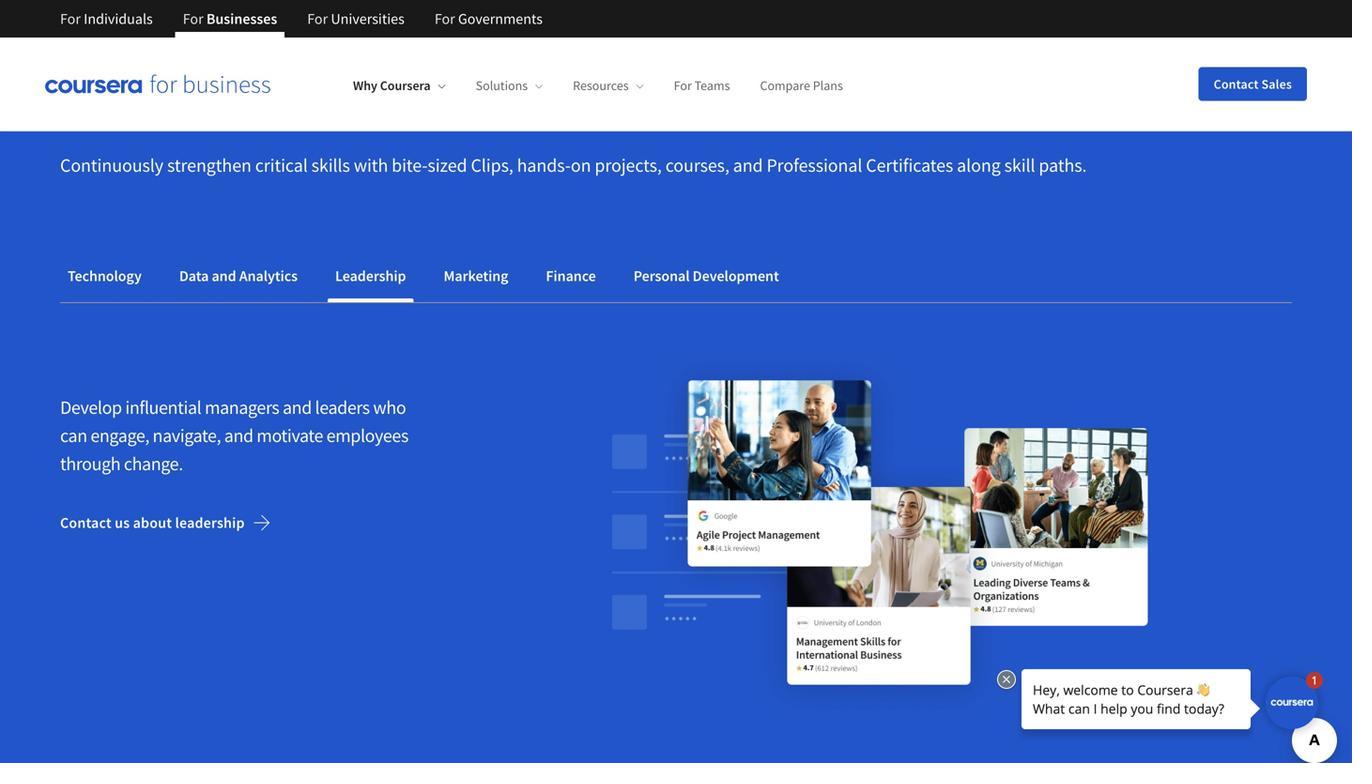 Task type: locate. For each thing, give the bounding box(es) containing it.
content leadership image image
[[513, 348, 1247, 724]]

skill
[[1005, 154, 1035, 177]]

compare plans link
[[760, 77, 843, 94]]

contact left the sales
[[1214, 76, 1259, 93]]

skills up sized
[[414, 79, 504, 131]]

0 vertical spatial contact
[[1214, 76, 1259, 93]]

for businesses
[[183, 9, 277, 28]]

for teams link
[[674, 77, 730, 94]]

0 horizontal spatial skills
[[311, 154, 350, 177]]

1 horizontal spatial contact
[[1214, 76, 1259, 93]]

can
[[60, 424, 87, 448]]

influential
[[125, 396, 201, 419]]

develop for develop in-demand skills
[[60, 79, 205, 131]]

1 vertical spatial develop
[[60, 396, 122, 419]]

contact left us
[[60, 514, 112, 533]]

for for businesses
[[183, 9, 203, 28]]

for for governments
[[435, 9, 455, 28]]

1 vertical spatial contact
[[60, 514, 112, 533]]

professional
[[767, 154, 863, 177]]

personal
[[634, 267, 690, 286]]

2 develop from the top
[[60, 396, 122, 419]]

personal development
[[634, 267, 779, 286]]

engage,
[[90, 424, 149, 448]]

continuously
[[60, 154, 163, 177]]

compare plans
[[760, 77, 843, 94]]

with
[[354, 154, 388, 177]]

leaders
[[315, 396, 370, 419]]

motivate
[[257, 424, 323, 448]]

analytics
[[239, 267, 298, 286]]

develop inside develop influential managers and leaders who can engage, navigate, and motivate employees through change.
[[60, 396, 122, 419]]

banner navigation
[[45, 0, 558, 38]]

coursera for business image
[[45, 74, 270, 94]]

0 vertical spatial skills
[[414, 79, 504, 131]]

develop up can
[[60, 396, 122, 419]]

contact for contact sales
[[1214, 76, 1259, 93]]

for left teams
[[674, 77, 692, 94]]

and right courses,
[[733, 154, 763, 177]]

0 horizontal spatial contact
[[60, 514, 112, 533]]

continuously strengthen critical skills with bite-sized clips, hands-on projects, courses, and professional certificates along skill paths.
[[60, 154, 1087, 177]]

leadership
[[335, 267, 406, 286]]

leadership
[[175, 514, 245, 533]]

development
[[693, 267, 779, 286]]

for for individuals
[[60, 9, 81, 28]]

projects,
[[595, 154, 662, 177]]

contact
[[1214, 76, 1259, 93], [60, 514, 112, 533]]

and
[[733, 154, 763, 177], [212, 267, 236, 286], [283, 396, 312, 419], [224, 424, 253, 448]]

for for universities
[[307, 9, 328, 28]]

develop up continuously
[[60, 79, 205, 131]]

1 horizontal spatial skills
[[414, 79, 504, 131]]

for left governments
[[435, 9, 455, 28]]

and right data
[[212, 267, 236, 286]]

finance
[[546, 267, 596, 286]]

for teams
[[674, 77, 730, 94]]

0 vertical spatial develop
[[60, 79, 205, 131]]

along
[[957, 154, 1001, 177]]

for
[[60, 9, 81, 28], [183, 9, 203, 28], [307, 9, 328, 28], [435, 9, 455, 28], [674, 77, 692, 94]]

change.
[[124, 452, 183, 476]]

1 develop from the top
[[60, 79, 205, 131]]

universities
[[331, 9, 405, 28]]

certificates
[[866, 154, 954, 177]]

skills left the with
[[311, 154, 350, 177]]

develop influential managers and leaders who can engage, navigate, and motivate employees through change.
[[60, 396, 408, 476]]

1 vertical spatial skills
[[311, 154, 350, 177]]

for left universities
[[307, 9, 328, 28]]

why
[[353, 77, 378, 94]]

sized
[[428, 154, 467, 177]]

for left "businesses"
[[183, 9, 203, 28]]

sales
[[1262, 76, 1292, 93]]

navigate,
[[153, 424, 221, 448]]

teams
[[695, 77, 730, 94]]

individuals
[[84, 9, 153, 28]]

content tabs tab list
[[60, 254, 1292, 302]]

contact inside button
[[1214, 76, 1259, 93]]

skills
[[414, 79, 504, 131], [311, 154, 350, 177]]

for individuals
[[60, 9, 153, 28]]

develop
[[60, 79, 205, 131], [60, 396, 122, 419]]

finance button
[[539, 254, 604, 299]]

why coursera
[[353, 77, 431, 94]]

for left individuals
[[60, 9, 81, 28]]

technology
[[68, 267, 142, 286]]



Task type: vqa. For each thing, say whether or not it's contained in the screenshot.
Courses
no



Task type: describe. For each thing, give the bounding box(es) containing it.
businesses
[[206, 9, 277, 28]]

demand
[[260, 79, 406, 131]]

leadership button
[[328, 254, 414, 299]]

through
[[60, 452, 120, 476]]

on
[[571, 154, 591, 177]]

contact us about leadership
[[60, 514, 245, 533]]

data and analytics button
[[172, 254, 305, 299]]

and up motivate
[[283, 396, 312, 419]]

solutions
[[476, 77, 528, 94]]

technology button
[[60, 254, 149, 299]]

about
[[133, 514, 172, 533]]

hands-
[[517, 154, 571, 177]]

bite-
[[392, 154, 428, 177]]

contact sales
[[1214, 76, 1292, 93]]

develop in-demand skills
[[60, 79, 504, 131]]

contact for contact us about leadership
[[60, 514, 112, 533]]

plans
[[813, 77, 843, 94]]

clips,
[[471, 154, 513, 177]]

marketing button
[[436, 254, 516, 299]]

in-
[[213, 79, 260, 131]]

contact sales button
[[1199, 67, 1307, 101]]

resources link
[[573, 77, 644, 94]]

courses,
[[666, 154, 730, 177]]

compare
[[760, 77, 810, 94]]

paths.
[[1039, 154, 1087, 177]]

us
[[115, 514, 130, 533]]

critical
[[255, 154, 308, 177]]

who
[[373, 396, 406, 419]]

governments
[[458, 9, 543, 28]]

employees
[[326, 424, 408, 448]]

managers
[[205, 396, 279, 419]]

data and analytics
[[179, 267, 298, 286]]

and down managers
[[224, 424, 253, 448]]

skills for demand
[[414, 79, 504, 131]]

skills for critical
[[311, 154, 350, 177]]

contact us about leadership link
[[60, 501, 286, 546]]

solutions link
[[476, 77, 543, 94]]

marketing
[[444, 267, 509, 286]]

for governments
[[435, 9, 543, 28]]

for universities
[[307, 9, 405, 28]]

why coursera link
[[353, 77, 446, 94]]

data
[[179, 267, 209, 286]]

strengthen
[[167, 154, 252, 177]]

personal development button
[[626, 254, 787, 299]]

resources
[[573, 77, 629, 94]]

and inside 'button'
[[212, 267, 236, 286]]

develop for develop influential managers and leaders who can engage, navigate, and motivate employees through change.
[[60, 396, 122, 419]]

coursera
[[380, 77, 431, 94]]



